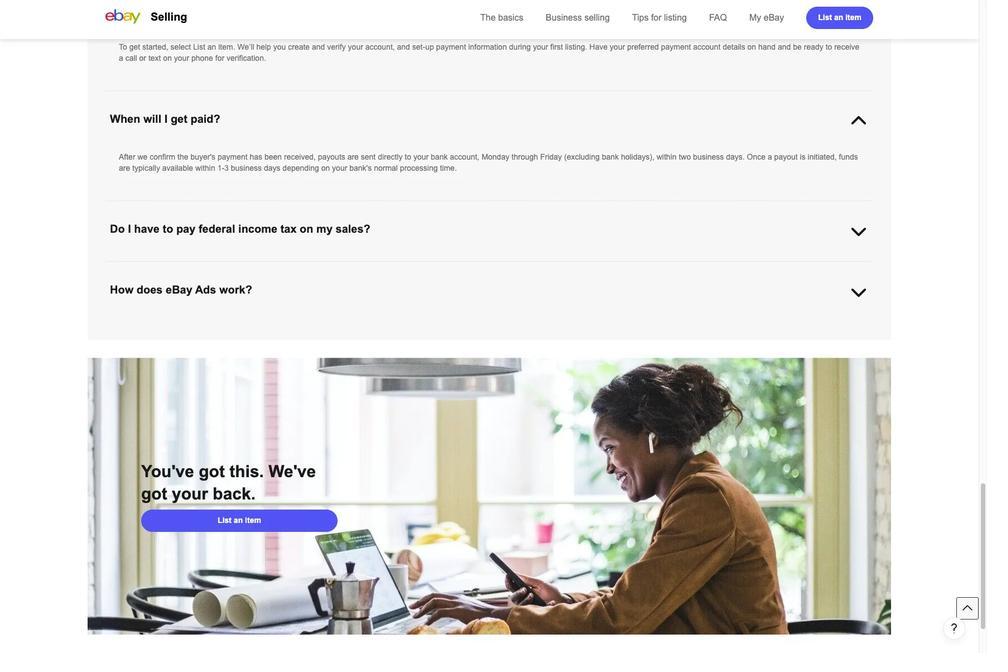 Task type: describe. For each thing, give the bounding box(es) containing it.
last
[[782, 285, 794, 294]]

more
[[608, 335, 626, 343]]

faster.
[[119, 335, 140, 343]]

you up 'so'
[[325, 274, 338, 283]]

for left it.
[[607, 285, 616, 294]]

1 horizontal spatial buyers
[[731, 323, 755, 332]]

you right if
[[680, 285, 693, 294]]

we
[[138, 152, 148, 161]]

3
[[225, 164, 229, 173]]

check
[[456, 296, 478, 305]]

0 vertical spatial k
[[637, 262, 642, 271]]

0 vertical spatial list
[[819, 13, 833, 22]]

0 vertical spatial create
[[160, 3, 193, 15]]

not
[[355, 296, 365, 305]]

account?
[[212, 3, 261, 15]]

on down just
[[434, 285, 443, 294]]

you up our
[[483, 285, 496, 294]]

for left less
[[512, 285, 521, 294]]

listing
[[665, 13, 687, 22]]

to inside the to get started, select list an item. we'll help you create and verify your account, and set-up payment information during your first listing. have your preferred payment account details on hand and be ready to receive a call or text on your phone for verification.
[[826, 42, 833, 51]]

you down marketplaces
[[480, 274, 493, 283]]

0 horizontal spatial owe
[[382, 285, 396, 294]]

1 horizontal spatial receive
[[707, 262, 732, 271]]

only
[[129, 285, 145, 294]]

meaningful
[[452, 323, 490, 332]]

between
[[533, 323, 562, 332]]

on left jan
[[148, 262, 157, 271]]

normal
[[374, 164, 398, 173]]

first
[[551, 42, 563, 51]]

account, inside "after we confirm the buyer's payment has been received, payouts are sent directly to your bank account, monday through friday (excluding bank holidays), within two business days. once a payout is initiated, funds are typically available within 1-3 business days depending on your bank's normal processing time."
[[450, 152, 480, 161]]

selling
[[151, 11, 187, 23]]

ebay left by
[[276, 335, 294, 343]]

faq
[[710, 13, 728, 22]]

preferred
[[628, 42, 659, 51]]

2 horizontal spatial help
[[777, 323, 792, 332]]

how for how does ebay ads work?
[[110, 284, 134, 296]]

size
[[515, 335, 529, 343]]

the inside 'starting on jan 1, 2022, irs regulations require all businesses that process payments, including online marketplaces like ebay, to issue a form 1099-k for all sellers who receive $600 or more in sales. the new tax reporting requirement may impact your 2022 tax return that you may file in 2023. however, just because you receive a 1099-k doesn't automatically mean that you'll owe taxes on the amount reported on your 1099- k. only goods that are sold for a profit are considered taxable, so you won't owe any taxes on something you sell for less than what you paid for it. for example, if you bought a bike for $1,000 last year, and then sold it on ebay today for $700, that $700 you made would generally not be subject to income tax. check out our'
[[814, 262, 827, 271]]

1 vertical spatial k
[[549, 274, 554, 283]]

up
[[426, 42, 434, 51]]

learn
[[586, 335, 606, 343]]

ads inside ebay ads can help you build your business on ebay with effective advertising tools that create a meaningful connection between you and ebay's global community of passionate buyers - and help you sell your items faster. stand out among billions of listings on ebay by putting your items in front of interested buyers no matter the size of your budget.
[[139, 323, 152, 332]]

a down impact
[[227, 285, 231, 294]]

ebay up by
[[281, 323, 298, 332]]

1 may from the left
[[196, 274, 211, 283]]

through
[[512, 152, 539, 161]]

-
[[757, 323, 760, 332]]

out inside 'starting on jan 1, 2022, irs regulations require all businesses that process payments, including online marketplaces like ebay, to issue a form 1099-k for all sellers who receive $600 or more in sales. the new tax reporting requirement may impact your 2022 tax return that you may file in 2023. however, just because you receive a 1099-k doesn't automatically mean that you'll owe taxes on the amount reported on your 1099- k. only goods that are sold for a profit are considered taxable, so you won't owe any taxes on something you sell for less than what you paid for it. for example, if you bought a bike for $1,000 last year, and then sold it on ebay today for $700, that $700 you made would generally not be subject to income tax. check out our'
[[481, 296, 491, 305]]

1 horizontal spatial 1099-
[[617, 262, 637, 271]]

verification.
[[227, 54, 266, 63]]

when will i get paid?
[[110, 113, 220, 125]]

then
[[830, 285, 846, 294]]

on up bike
[[726, 274, 734, 283]]

are up today
[[185, 285, 197, 294]]

1 all from the left
[[286, 262, 294, 271]]

and right hand
[[779, 42, 792, 51]]

you up among
[[186, 323, 199, 332]]

we've
[[269, 462, 316, 481]]

than
[[539, 285, 554, 294]]

1 horizontal spatial payment
[[436, 42, 466, 51]]

putting
[[306, 335, 330, 343]]

learn more .
[[586, 335, 628, 343]]

community
[[643, 323, 681, 332]]

0 horizontal spatial got
[[141, 485, 167, 503]]

that down profit
[[227, 296, 240, 305]]

1 vertical spatial buyers
[[441, 335, 465, 343]]

a left bike
[[721, 285, 726, 294]]

the basics link
[[481, 13, 524, 22]]

payout
[[775, 152, 798, 161]]

0 vertical spatial taxes
[[705, 274, 723, 283]]

received,
[[284, 152, 316, 161]]

you right $700
[[262, 296, 274, 305]]

for right tips
[[652, 13, 662, 22]]

payouts
[[318, 152, 346, 161]]

a up less
[[522, 274, 527, 283]]

bought
[[695, 285, 719, 294]]

passionate
[[692, 323, 729, 332]]

2022,
[[182, 262, 202, 271]]

2 may from the left
[[340, 274, 355, 283]]

item for right list an item link
[[846, 13, 862, 22]]

for right bike
[[744, 285, 753, 294]]

two
[[679, 152, 692, 161]]

connection
[[493, 323, 530, 332]]

on left hand
[[748, 42, 757, 51]]

on right text
[[163, 54, 172, 63]]

your down between
[[540, 335, 555, 343]]

on right it
[[142, 296, 150, 305]]

that up example,
[[653, 274, 666, 283]]

automatically
[[584, 274, 629, 283]]

once
[[748, 152, 766, 161]]

for up 'mean' in the right of the page
[[644, 262, 653, 271]]

0 vertical spatial in
[[783, 262, 789, 271]]

irs
[[204, 262, 217, 271]]

for inside the to get started, select list an item. we'll help you create and verify your account, and set-up payment information during your first listing. have your preferred payment account details on hand and be ready to receive a call or text on your phone for verification.
[[215, 54, 225, 63]]

however,
[[399, 274, 432, 283]]

and right -
[[762, 323, 775, 332]]

how for how do i create an account?
[[110, 3, 134, 15]]

that down businesses at the top left of page
[[310, 274, 323, 283]]

year,
[[796, 285, 813, 294]]

information
[[469, 42, 507, 51]]

2023.
[[378, 274, 397, 283]]

that down requirement
[[170, 285, 183, 294]]

hand
[[759, 42, 776, 51]]

matter
[[478, 335, 500, 343]]

including
[[421, 262, 451, 271]]

the basics
[[481, 13, 524, 22]]

1 vertical spatial list an item link
[[141, 510, 338, 532]]

to up the doesn't
[[561, 262, 567, 271]]

your right have
[[610, 42, 626, 51]]

ebay ads can help you build your business on ebay with effective advertising tools that create a meaningful connection between you and ebay's global community of passionate buyers - and help you sell your items faster. stand out among billions of listings on ebay by putting your items in front of interested buyers no matter the size of your budget.
[[119, 323, 859, 343]]

advertising
[[348, 323, 386, 332]]

1 vertical spatial within
[[195, 164, 215, 173]]

be inside 'starting on jan 1, 2022, irs regulations require all businesses that process payments, including online marketplaces like ebay, to issue a form 1099-k for all sellers who receive $600 or more in sales. the new tax reporting requirement may impact your 2022 tax return that you may file in 2023. however, just because you receive a 1099-k doesn't automatically mean that you'll owe taxes on the amount reported on your 1099- k. only goods that are sold for a profit are considered taxable, so you won't owe any taxes on something you sell for less than what you paid for it. for example, if you bought a bike for $1,000 last year, and then sold it on ebay today for $700, that $700 you made would generally not be subject to income tax. check out our'
[[368, 296, 376, 305]]

example,
[[640, 285, 672, 294]]

1 horizontal spatial owe
[[688, 274, 703, 283]]

1 vertical spatial taxes
[[413, 285, 432, 294]]

payment inside "after we confirm the buyer's payment has been received, payouts are sent directly to your bank account, monday through friday (excluding bank holidays), within two business days. once a payout is initiated, funds are typically available within 1-3 business days depending on your bank's normal processing time."
[[218, 152, 248, 161]]

stand
[[142, 335, 163, 343]]

paid
[[590, 285, 605, 294]]

or inside 'starting on jan 1, 2022, irs regulations require all businesses that process payments, including online marketplaces like ebay, to issue a form 1099-k for all sellers who receive $600 or more in sales. the new tax reporting requirement may impact your 2022 tax return that you may file in 2023. however, just because you receive a 1099-k doesn't automatically mean that you'll owe taxes on the amount reported on your 1099- k. only goods that are sold for a profit are considered taxable, so you won't owe any taxes on something you sell for less than what you paid for it. for example, if you bought a bike for $1,000 last year, and then sold it on ebay today for $700, that $700 you made would generally not be subject to income tax. check out our'
[[754, 262, 761, 271]]

confirm
[[150, 152, 175, 161]]

for down impact
[[215, 285, 225, 294]]

are up bank's
[[348, 152, 359, 161]]

of down tools
[[396, 335, 403, 343]]

and up learn at bottom right
[[579, 323, 592, 332]]

you inside the to get started, select list an item. we'll help you create and verify your account, and set-up payment information during your first listing. have your preferred payment account details on hand and be ready to receive a call or text on your phone for verification.
[[274, 42, 286, 51]]

on down made
[[270, 323, 278, 332]]

$700,
[[205, 296, 225, 305]]

businesses
[[296, 262, 335, 271]]

do
[[137, 3, 150, 15]]

on left my
[[300, 223, 314, 235]]

it.
[[618, 285, 624, 294]]

global
[[620, 323, 641, 332]]

item for the bottommost list an item link
[[245, 516, 261, 525]]

create inside ebay ads can help you build your business on ebay with effective advertising tools that create a meaningful connection between you and ebay's global community of passionate buyers - and help you sell your items faster. stand out among billions of listings on ebay by putting your items in front of interested buyers no matter the size of your budget.
[[422, 323, 443, 332]]

process
[[353, 262, 380, 271]]

0 vertical spatial tax
[[281, 223, 297, 235]]

interested
[[405, 335, 439, 343]]

your inside you've got this. we've got your back.
[[172, 485, 208, 503]]

initiated,
[[808, 152, 838, 161]]

listings
[[239, 335, 263, 343]]

typically
[[132, 164, 160, 173]]

file
[[357, 274, 367, 283]]

taxable,
[[307, 285, 334, 294]]

ebay up faster.
[[119, 323, 137, 332]]

your down new
[[820, 274, 835, 283]]

the inside ebay ads can help you build your business on ebay with effective advertising tools that create a meaningful connection between you and ebay's global community of passionate buyers - and help you sell your items faster. stand out among billions of listings on ebay by putting your items in front of interested buyers no matter the size of your budget.
[[502, 335, 513, 343]]

holidays),
[[622, 152, 655, 161]]

list an item for right list an item link
[[819, 13, 862, 22]]

to
[[119, 42, 127, 51]]

that left process
[[338, 262, 351, 271]]

requirement
[[152, 274, 194, 283]]

of right size
[[531, 335, 538, 343]]

2 all from the left
[[656, 262, 663, 271]]

issue
[[569, 262, 588, 271]]

are down after
[[119, 164, 130, 173]]

on up year,
[[809, 274, 818, 283]]

my
[[750, 13, 762, 22]]

to inside "after we confirm the buyer's payment has been received, payouts are sent directly to your bank account, monday through friday (excluding bank holidays), within two business days. once a payout is initiated, funds are typically available within 1-3 business days depending on your bank's normal processing time."
[[405, 152, 412, 161]]

0 horizontal spatial help
[[169, 323, 184, 332]]

you left 'paid'
[[575, 285, 588, 294]]

your down select
[[174, 54, 189, 63]]

or inside the to get started, select list an item. we'll help you create and verify your account, and set-up payment information during your first listing. have your preferred payment account details on hand and be ready to receive a call or text on your phone for verification.
[[139, 54, 146, 63]]

income inside 'starting on jan 1, 2022, irs regulations require all businesses that process payments, including online marketplaces like ebay, to issue a form 1099-k for all sellers who receive $600 or more in sales. the new tax reporting requirement may impact your 2022 tax return that you may file in 2023. however, just because you receive a 1099-k doesn't automatically mean that you'll owe taxes on the amount reported on your 1099- k. only goods that are sold for a profit are considered taxable, so you won't owe any taxes on something you sell for less than what you paid for it. for example, if you bought a bike for $1,000 last year, and then sold it on ebay today for $700, that $700 you made would generally not be subject to income tax. check out our'
[[414, 296, 439, 305]]

an inside the to get started, select list an item. we'll help you create and verify your account, and set-up payment information during your first listing. have your preferred payment account details on hand and be ready to receive a call or text on your phone for verification.
[[208, 42, 216, 51]]

to down any
[[405, 296, 412, 305]]

0 horizontal spatial sold
[[119, 296, 133, 305]]

less
[[523, 285, 537, 294]]

0 vertical spatial business
[[694, 152, 725, 161]]

sales.
[[791, 262, 812, 271]]

you've
[[141, 462, 194, 481]]

bank's
[[350, 164, 372, 173]]

has
[[250, 152, 263, 161]]

impact
[[213, 274, 236, 283]]

your up profit
[[238, 274, 253, 283]]

your down then
[[823, 323, 838, 332]]

help, opens dialogs image
[[949, 623, 961, 634]]

by
[[296, 335, 304, 343]]

directly
[[378, 152, 403, 161]]

be inside the to get started, select list an item. we'll help you create and verify your account, and set-up payment information during your first listing. have your preferred payment account details on hand and be ready to receive a call or text on your phone for verification.
[[794, 42, 802, 51]]

0 horizontal spatial 1099-
[[529, 274, 549, 283]]

because
[[448, 274, 478, 283]]

paid?
[[191, 113, 220, 125]]

budget.
[[557, 335, 584, 343]]

a left form
[[590, 262, 594, 271]]

reported
[[778, 274, 807, 283]]

you up the "budget."
[[564, 323, 577, 332]]

0 vertical spatial items
[[840, 323, 859, 332]]

are down the 2022
[[253, 285, 264, 294]]

tips
[[633, 13, 649, 22]]

2 vertical spatial list
[[218, 516, 232, 525]]

my ebay link
[[750, 13, 785, 22]]



Task type: vqa. For each thing, say whether or not it's contained in the screenshot.
Matter
yes



Task type: locate. For each thing, give the bounding box(es) containing it.
0 horizontal spatial out
[[165, 335, 176, 343]]

more
[[763, 262, 781, 271]]

0 horizontal spatial income
[[239, 223, 278, 235]]

0 vertical spatial the
[[481, 13, 496, 22]]

business
[[546, 13, 582, 22]]

k.
[[119, 285, 126, 294]]

receive down marketplaces
[[495, 274, 520, 283]]

tax up considered
[[275, 274, 285, 283]]

0 vertical spatial or
[[139, 54, 146, 63]]

return
[[288, 274, 308, 283]]

2 horizontal spatial create
[[422, 323, 443, 332]]

sell inside 'starting on jan 1, 2022, irs regulations require all businesses that process payments, including online marketplaces like ebay, to issue a form 1099-k for all sellers who receive $600 or more in sales. the new tax reporting requirement may impact your 2022 tax return that you may file in 2023. however, just because you receive a 1099-k doesn't automatically mean that you'll owe taxes on the amount reported on your 1099- k. only goods that are sold for a profit are considered taxable, so you won't owe any taxes on something you sell for less than what you paid for it. for example, if you bought a bike for $1,000 last year, and then sold it on ebay today for $700, that $700 you made would generally not be subject to income tax. check out our'
[[498, 285, 510, 294]]

2 horizontal spatial payment
[[662, 42, 692, 51]]

ebay right my
[[764, 13, 785, 22]]

0 horizontal spatial list an item link
[[141, 510, 338, 532]]

back.
[[213, 485, 256, 503]]

build
[[201, 323, 217, 332]]

your right 'verify'
[[348, 42, 363, 51]]

you right 'so'
[[347, 285, 359, 294]]

$600
[[734, 262, 752, 271]]

starting on jan 1, 2022, irs regulations require all businesses that process payments, including online marketplaces like ebay, to issue a form 1099-k for all sellers who receive $600 or more in sales. the new tax reporting requirement may impact your 2022 tax return that you may file in 2023. however, just because you receive a 1099-k doesn't automatically mean that you'll owe taxes on the amount reported on your 1099- k. only goods that are sold for a profit are considered taxable, so you won't owe any taxes on something you sell for less than what you paid for it. for example, if you bought a bike for $1,000 last year, and then sold it on ebay today for $700, that $700 you made would generally not be subject to income tax. check out our
[[119, 262, 857, 305]]

a left meaningful
[[446, 323, 450, 332]]

the inside 'starting on jan 1, 2022, irs regulations require all businesses that process payments, including online marketplaces like ebay, to issue a form 1099-k for all sellers who receive $600 or more in sales. the new tax reporting requirement may impact your 2022 tax return that you may file in 2023. however, just because you receive a 1099-k doesn't automatically mean that you'll owe taxes on the amount reported on your 1099- k. only goods that are sold for a profit are considered taxable, so you won't owe any taxes on something you sell for less than what you paid for it. for example, if you bought a bike for $1,000 last year, and then sold it on ebay today for $700, that $700 you made would generally not be subject to income tax. check out our'
[[737, 274, 747, 283]]

1 horizontal spatial help
[[257, 42, 271, 51]]

0 horizontal spatial the
[[178, 152, 188, 161]]

1 vertical spatial sold
[[119, 296, 133, 305]]

if
[[674, 285, 678, 294]]

in up reported
[[783, 262, 789, 271]]

or up amount
[[754, 262, 761, 271]]

help inside the to get started, select list an item. we'll help you create and verify your account, and set-up payment information during your first listing. have your preferred payment account details on hand and be ready to receive a call or text on your phone for verification.
[[257, 42, 271, 51]]

i for create
[[153, 3, 157, 15]]

1 vertical spatial ads
[[139, 323, 152, 332]]

1 horizontal spatial k
[[637, 262, 642, 271]]

how down reporting
[[110, 284, 134, 296]]

the
[[481, 13, 496, 22], [814, 262, 827, 271]]

create up interested
[[422, 323, 443, 332]]

ebay down requirement
[[166, 284, 193, 296]]

1 vertical spatial owe
[[382, 285, 396, 294]]

or
[[139, 54, 146, 63], [754, 262, 761, 271]]

0 horizontal spatial within
[[195, 164, 215, 173]]

you
[[274, 42, 286, 51], [325, 274, 338, 283], [480, 274, 493, 283], [347, 285, 359, 294], [483, 285, 496, 294], [575, 285, 588, 294], [680, 285, 693, 294], [262, 296, 274, 305], [186, 323, 199, 332], [564, 323, 577, 332], [794, 323, 807, 332]]

got up back.
[[199, 462, 225, 481]]

1 horizontal spatial list an item link
[[807, 7, 874, 29]]

pay
[[176, 223, 196, 235]]

bank left holidays),
[[602, 152, 619, 161]]

out inside ebay ads can help you build your business on ebay with effective advertising tools that create a meaningful connection between you and ebay's global community of passionate buyers - and help you sell your items faster. stand out among billions of listings on ebay by putting your items in front of interested buyers no matter the size of your budget.
[[165, 335, 176, 343]]

won't
[[361, 285, 380, 294]]

tips for listing link
[[633, 13, 687, 22]]

1 bank from the left
[[431, 152, 448, 161]]

0 vertical spatial get
[[129, 42, 140, 51]]

selling
[[585, 13, 610, 22]]

regulations
[[219, 262, 258, 271]]

0 horizontal spatial be
[[368, 296, 376, 305]]

1-
[[218, 164, 225, 173]]

made
[[276, 296, 296, 305]]

days
[[264, 164, 281, 173]]

we'll
[[238, 42, 254, 51]]

the
[[178, 152, 188, 161], [737, 274, 747, 283], [502, 335, 513, 343]]

available
[[162, 164, 193, 173]]

1 horizontal spatial sell
[[809, 323, 821, 332]]

your down the effective
[[332, 335, 347, 343]]

learn more link
[[586, 335, 626, 343]]

1 vertical spatial out
[[165, 335, 176, 343]]

1 horizontal spatial within
[[657, 152, 677, 161]]

within
[[657, 152, 677, 161], [195, 164, 215, 173]]

0 vertical spatial buyers
[[731, 323, 755, 332]]

who
[[690, 262, 705, 271]]

receive inside the to get started, select list an item. we'll help you create and verify your account, and set-up payment information during your first listing. have your preferred payment account details on hand and be ready to receive a call or text on your phone for verification.
[[835, 42, 860, 51]]

2 bank from the left
[[602, 152, 619, 161]]

list an item link down back.
[[141, 510, 338, 532]]

your left first
[[533, 42, 549, 51]]

generally
[[321, 296, 352, 305]]

reporting
[[119, 274, 150, 283]]

tax right new
[[846, 262, 856, 271]]

1 vertical spatial business
[[231, 164, 262, 173]]

0 vertical spatial list an item link
[[807, 7, 874, 29]]

2 vertical spatial the
[[502, 335, 513, 343]]

1099- up then
[[837, 274, 857, 283]]

1 horizontal spatial ads
[[195, 284, 216, 296]]

that inside ebay ads can help you build your business on ebay with effective advertising tools that create a meaningful connection between you and ebay's global community of passionate buyers - and help you sell your items faster. stand out among billions of listings on ebay by putting your items in front of interested buyers no matter the size of your budget.
[[407, 323, 420, 332]]

business right two
[[694, 152, 725, 161]]

1 horizontal spatial get
[[171, 113, 188, 125]]

1 horizontal spatial be
[[794, 42, 802, 51]]

processing
[[400, 164, 438, 173]]

i right will on the top of page
[[165, 113, 168, 125]]

0 vertical spatial item
[[846, 13, 862, 22]]

today
[[172, 296, 192, 305]]

tools
[[388, 323, 404, 332]]

i for get
[[165, 113, 168, 125]]

0 horizontal spatial item
[[245, 516, 261, 525]]

0 horizontal spatial sell
[[498, 285, 510, 294]]

1 horizontal spatial item
[[846, 13, 862, 22]]

1 horizontal spatial income
[[414, 296, 439, 305]]

1 vertical spatial item
[[245, 516, 261, 525]]

1,
[[174, 262, 180, 271]]

subject
[[378, 296, 403, 305]]

2 vertical spatial in
[[370, 335, 376, 343]]

a right once
[[768, 152, 773, 161]]

been
[[265, 152, 282, 161]]

i right do at left top
[[128, 223, 131, 235]]

0 horizontal spatial all
[[286, 262, 294, 271]]

account, up time.
[[450, 152, 480, 161]]

0 horizontal spatial buyers
[[441, 335, 465, 343]]

your down payouts
[[332, 164, 348, 173]]

call
[[125, 54, 137, 63]]

and left 'verify'
[[312, 42, 325, 51]]

for right today
[[194, 296, 203, 305]]

on inside "after we confirm the buyer's payment has been received, payouts are sent directly to your bank account, monday through friday (excluding bank holidays), within two business days. once a payout is initiated, funds are typically available within 1-3 business days depending on your bank's normal processing time."
[[321, 164, 330, 173]]

my
[[317, 223, 333, 235]]

out left our
[[481, 296, 491, 305]]

sent
[[361, 152, 376, 161]]

in right the file
[[369, 274, 375, 283]]

ebay inside 'starting on jan 1, 2022, irs regulations require all businesses that process payments, including online marketplaces like ebay, to issue a form 1099-k for all sellers who receive $600 or more in sales. the new tax reporting requirement may impact your 2022 tax return that you may file in 2023. however, just because you receive a 1099-k doesn't automatically mean that you'll owe taxes on the amount reported on your 1099- k. only goods that are sold for a profit are considered taxable, so you won't owe any taxes on something you sell for less than what you paid for it. for example, if you bought a bike for $1,000 last year, and then sold it on ebay today for $700, that $700 you made would generally not be subject to income tax. check out our'
[[152, 296, 170, 305]]

tax
[[281, 223, 297, 235], [846, 262, 856, 271], [275, 274, 285, 283]]

will
[[144, 113, 162, 125]]

1 horizontal spatial or
[[754, 262, 761, 271]]

2 vertical spatial create
[[422, 323, 443, 332]]

to right ready
[[826, 42, 833, 51]]

items
[[840, 323, 859, 332], [349, 335, 368, 343]]

2 horizontal spatial 1099-
[[837, 274, 857, 283]]

create inside the to get started, select list an item. we'll help you create and verify your account, and set-up payment information during your first listing. have your preferred payment account details on hand and be ready to receive a call or text on your phone for verification.
[[288, 42, 310, 51]]

2 vertical spatial tax
[[275, 274, 285, 283]]

items down advertising
[[349, 335, 368, 343]]

owe down the 2023.
[[382, 285, 396, 294]]

a inside "after we confirm the buyer's payment has been received, payouts are sent directly to your bank account, monday through friday (excluding bank holidays), within two business days. once a payout is initiated, funds are typically available within 1-3 business days depending on your bank's normal processing time."
[[768, 152, 773, 161]]

business inside ebay ads can help you build your business on ebay with effective advertising tools that create a meaningful connection between you and ebay's global community of passionate buyers - and help you sell your items faster. stand out among billions of listings on ebay by putting your items in front of interested buyers no matter the size of your budget.
[[237, 323, 268, 332]]

(excluding
[[565, 152, 600, 161]]

like
[[525, 262, 537, 271]]

2 horizontal spatial the
[[737, 274, 747, 283]]

1 how from the top
[[110, 3, 134, 15]]

account
[[694, 42, 721, 51]]

business selling link
[[546, 13, 610, 22]]

get left the paid?
[[171, 113, 188, 125]]

may down irs at the left of the page
[[196, 274, 211, 283]]

mean
[[631, 274, 651, 283]]

0 horizontal spatial get
[[129, 42, 140, 51]]

0 vertical spatial sold
[[199, 285, 213, 294]]

buyers left no
[[441, 335, 465, 343]]

create
[[160, 3, 193, 15], [288, 42, 310, 51], [422, 323, 443, 332]]

be
[[794, 42, 802, 51], [368, 296, 376, 305]]

0 vertical spatial i
[[153, 3, 157, 15]]

sell down year,
[[809, 323, 821, 332]]

1 horizontal spatial list an item
[[819, 13, 862, 22]]

this.
[[230, 462, 264, 481]]

sell inside ebay ads can help you build your business on ebay with effective advertising tools that create a meaningful connection between you and ebay's global community of passionate buyers - and help you sell your items faster. stand out among billions of listings on ebay by putting your items in front of interested buyers no matter the size of your budget.
[[809, 323, 821, 332]]

0 horizontal spatial k
[[549, 274, 554, 283]]

1099- up 'mean' in the right of the page
[[617, 262, 637, 271]]

list an item for the bottommost list an item link
[[218, 516, 261, 525]]

ebay,
[[539, 262, 559, 271]]

work?
[[219, 284, 252, 296]]

2 vertical spatial business
[[237, 323, 268, 332]]

your up processing
[[414, 152, 429, 161]]

0 vertical spatial income
[[239, 223, 278, 235]]

0 horizontal spatial list an item
[[218, 516, 261, 525]]

0 horizontal spatial may
[[196, 274, 211, 283]]

federal
[[199, 223, 235, 235]]

create right do
[[160, 3, 193, 15]]

out
[[481, 296, 491, 305], [165, 335, 176, 343]]

2 horizontal spatial receive
[[835, 42, 860, 51]]

during
[[510, 42, 531, 51]]

0 vertical spatial owe
[[688, 274, 703, 283]]

0 horizontal spatial create
[[160, 3, 193, 15]]

the left new
[[814, 262, 827, 271]]

2022
[[255, 274, 273, 283]]

set-
[[413, 42, 426, 51]]

item.
[[218, 42, 235, 51]]

payment right up at the top left
[[436, 42, 466, 51]]

0 horizontal spatial account,
[[366, 42, 395, 51]]

with
[[301, 323, 315, 332]]

can
[[154, 323, 167, 332]]

list
[[819, 13, 833, 22], [193, 42, 205, 51], [218, 516, 232, 525]]

friday
[[541, 152, 562, 161]]

how left do
[[110, 3, 134, 15]]

in down advertising
[[370, 335, 376, 343]]

list up phone
[[193, 42, 205, 51]]

tax left my
[[281, 223, 297, 235]]

and left the set-
[[397, 42, 410, 51]]

1 vertical spatial i
[[165, 113, 168, 125]]

1 horizontal spatial got
[[199, 462, 225, 481]]

taxes down however,
[[413, 285, 432, 294]]

1 horizontal spatial all
[[656, 262, 663, 271]]

front
[[378, 335, 394, 343]]

1 vertical spatial list
[[193, 42, 205, 51]]

out down "can"
[[165, 335, 176, 343]]

select
[[171, 42, 191, 51]]

of left the listings
[[230, 335, 237, 343]]

your down you've
[[172, 485, 208, 503]]

i right do
[[153, 3, 157, 15]]

the inside "after we confirm the buyer's payment has been received, payouts are sent directly to your bank account, monday through friday (excluding bank holidays), within two business days. once a payout is initiated, funds are typically available within 1-3 business days depending on your bank's normal processing time."
[[178, 152, 188, 161]]

get inside the to get started, select list an item. we'll help you create and verify your account, and set-up payment information during your first listing. have your preferred payment account details on hand and be ready to receive a call or text on your phone for verification.
[[129, 42, 140, 51]]

bank up time.
[[431, 152, 448, 161]]

payment
[[436, 42, 466, 51], [662, 42, 692, 51], [218, 152, 248, 161]]

of right the community
[[683, 323, 689, 332]]

1 vertical spatial in
[[369, 274, 375, 283]]

taxes up bought
[[705, 274, 723, 283]]

1 horizontal spatial the
[[814, 262, 827, 271]]

1 horizontal spatial sold
[[199, 285, 213, 294]]

may
[[196, 274, 211, 283], [340, 274, 355, 283]]

$700
[[242, 296, 259, 305]]

0 horizontal spatial i
[[128, 223, 131, 235]]

to
[[826, 42, 833, 51], [405, 152, 412, 161], [163, 223, 173, 235], [561, 262, 567, 271], [405, 296, 412, 305]]

account,
[[366, 42, 395, 51], [450, 152, 480, 161]]

and inside 'starting on jan 1, 2022, irs regulations require all businesses that process payments, including online marketplaces like ebay, to issue a form 1099-k for all sellers who receive $600 or more in sales. the new tax reporting requirement may impact your 2022 tax return that you may file in 2023. however, just because you receive a 1099-k doesn't automatically mean that you'll owe taxes on the amount reported on your 1099- k. only goods that are sold for a profit are considered taxable, so you won't owe any taxes on something you sell for less than what you paid for it. for example, if you bought a bike for $1,000 last year, and then sold it on ebay today for $700, that $700 you made would generally not be subject to income tax. check out our'
[[815, 285, 828, 294]]

funds
[[840, 152, 859, 161]]

help right we'll
[[257, 42, 271, 51]]

1 horizontal spatial account,
[[450, 152, 480, 161]]

1099- down like
[[529, 274, 549, 283]]

business
[[694, 152, 725, 161], [231, 164, 262, 173], [237, 323, 268, 332]]

the down connection
[[502, 335, 513, 343]]

in inside ebay ads can help you build your business on ebay with effective advertising tools that create a meaningful connection between you and ebay's global community of passionate buyers - and help you sell your items faster. stand out among billions of listings on ebay by putting your items in front of interested buyers no matter the size of your budget.
[[370, 335, 376, 343]]

1 horizontal spatial out
[[481, 296, 491, 305]]

1 vertical spatial items
[[349, 335, 368, 343]]

a inside the to get started, select list an item. we'll help you create and verify your account, and set-up payment information during your first listing. have your preferred payment account details on hand and be ready to receive a call or text on your phone for verification.
[[119, 54, 123, 63]]

for
[[627, 285, 638, 294]]

your up "billions"
[[219, 323, 235, 332]]

all
[[286, 262, 294, 271], [656, 262, 663, 271]]

income
[[239, 223, 278, 235], [414, 296, 439, 305]]

1 horizontal spatial create
[[288, 42, 310, 51]]

list up ready
[[819, 13, 833, 22]]

depending
[[283, 164, 319, 173]]

0 vertical spatial ads
[[195, 284, 216, 296]]

0 horizontal spatial or
[[139, 54, 146, 63]]

got down you've
[[141, 485, 167, 503]]

a inside ebay ads can help you build your business on ebay with effective advertising tools that create a meaningful connection between you and ebay's global community of passionate buyers - and help you sell your items faster. stand out among billions of listings on ebay by putting your items in front of interested buyers no matter the size of your budget.
[[446, 323, 450, 332]]

0 horizontal spatial the
[[481, 13, 496, 22]]

1 vertical spatial list an item
[[218, 516, 261, 525]]

0 vertical spatial the
[[178, 152, 188, 161]]

owe down who
[[688, 274, 703, 283]]

you down year,
[[794, 323, 807, 332]]

1 vertical spatial or
[[754, 262, 761, 271]]

list an item link up ready
[[807, 7, 874, 29]]

1 vertical spatial tax
[[846, 262, 856, 271]]

any
[[398, 285, 411, 294]]

2 how from the top
[[110, 284, 134, 296]]

list an item up ready
[[819, 13, 862, 22]]

sold left it
[[119, 296, 133, 305]]

0 horizontal spatial list
[[193, 42, 205, 51]]

jan
[[159, 262, 172, 271]]

1 vertical spatial how
[[110, 284, 134, 296]]

buyer's
[[191, 152, 216, 161]]

basics
[[499, 13, 524, 22]]

tax.
[[441, 296, 454, 305]]

0 horizontal spatial ads
[[139, 323, 152, 332]]

on right the listings
[[265, 335, 274, 343]]

profit
[[233, 285, 251, 294]]

2 vertical spatial i
[[128, 223, 131, 235]]

account, inside the to get started, select list an item. we'll help you create and verify your account, and set-up payment information during your first listing. have your preferred payment account details on hand and be ready to receive a call or text on your phone for verification.
[[366, 42, 395, 51]]

new
[[829, 262, 844, 271]]

1 vertical spatial get
[[171, 113, 188, 125]]

a left call
[[119, 54, 123, 63]]

0 vertical spatial be
[[794, 42, 802, 51]]

1 vertical spatial create
[[288, 42, 310, 51]]

ebay down goods
[[152, 296, 170, 305]]

2 horizontal spatial i
[[165, 113, 168, 125]]

the down the $600
[[737, 274, 747, 283]]

create left 'verify'
[[288, 42, 310, 51]]

1 vertical spatial sell
[[809, 323, 821, 332]]

sold up $700, at top
[[199, 285, 213, 294]]

sell up our
[[498, 285, 510, 294]]

all up the return
[[286, 262, 294, 271]]

0 horizontal spatial receive
[[495, 274, 520, 283]]

to left pay
[[163, 223, 173, 235]]

the up the available
[[178, 152, 188, 161]]

no
[[467, 335, 476, 343]]

list an item down back.
[[218, 516, 261, 525]]

list inside the to get started, select list an item. we'll help you create and verify your account, and set-up payment information during your first listing. have your preferred payment account details on hand and be ready to receive a call or text on your phone for verification.
[[193, 42, 205, 51]]

on down payouts
[[321, 164, 330, 173]]

that up interested
[[407, 323, 420, 332]]

1 vertical spatial income
[[414, 296, 439, 305]]



